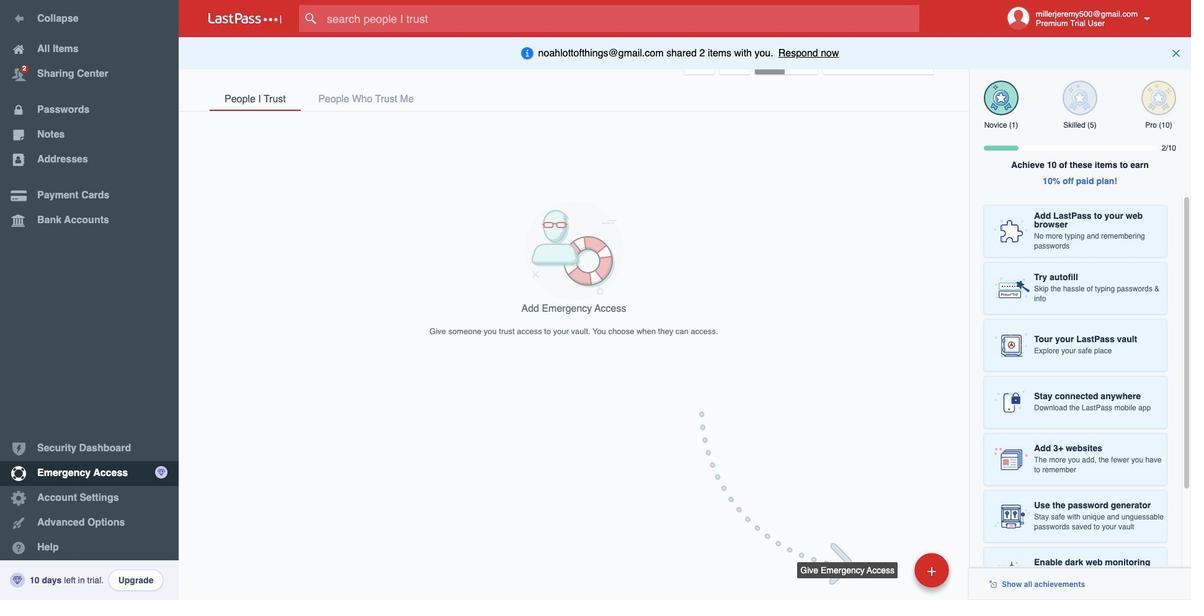 Task type: describe. For each thing, give the bounding box(es) containing it.
search people I trust text field
[[299, 5, 944, 32]]

Search search field
[[299, 5, 944, 32]]

new item navigation
[[700, 412, 970, 601]]

main navigation navigation
[[0, 0, 179, 601]]



Task type: locate. For each thing, give the bounding box(es) containing it.
lastpass image
[[209, 13, 282, 24]]

vault options navigation
[[179, 37, 970, 74]]



Task type: vqa. For each thing, say whether or not it's contained in the screenshot.
search my vault text field
no



